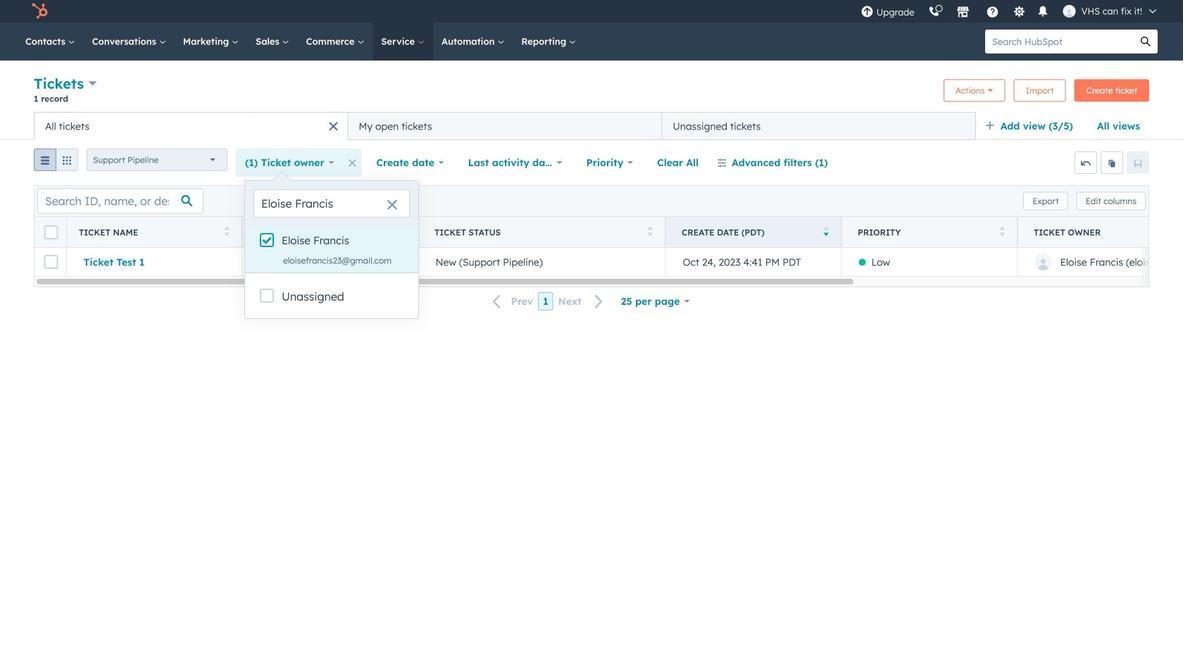 Task type: vqa. For each thing, say whether or not it's contained in the screenshot.
2nd Press to sort. image from the left
yes



Task type: locate. For each thing, give the bounding box(es) containing it.
terry turtle image
[[1064, 5, 1076, 18]]

clear input image
[[387, 200, 398, 211]]

menu
[[854, 0, 1167, 23]]

0 horizontal spatial press to sort. image
[[224, 227, 230, 236]]

banner
[[34, 73, 1150, 112]]

list box
[[245, 226, 419, 273]]

1 horizontal spatial press to sort. image
[[648, 227, 653, 236]]

press to sort. image
[[224, 227, 230, 236], [648, 227, 653, 236], [1000, 227, 1005, 236]]

Search ID, name, or description search field
[[37, 188, 204, 214]]

1 press to sort. element from the left
[[224, 227, 230, 239]]

group
[[34, 149, 78, 177]]

descending sort. press to sort ascending. element
[[824, 227, 829, 239]]

3 press to sort. image from the left
[[1000, 227, 1005, 236]]

press to sort. element
[[224, 227, 230, 239], [401, 227, 406, 239], [648, 227, 653, 239], [1000, 227, 1005, 239]]

2 horizontal spatial press to sort. image
[[1000, 227, 1005, 236]]

pagination navigation
[[485, 292, 612, 311]]

press to sort. image
[[401, 227, 406, 236]]



Task type: describe. For each thing, give the bounding box(es) containing it.
1 press to sort. image from the left
[[224, 227, 230, 236]]

marketplaces image
[[957, 6, 970, 19]]

Search search field
[[254, 190, 410, 218]]

3 press to sort. element from the left
[[648, 227, 653, 239]]

Search HubSpot search field
[[986, 30, 1134, 54]]

descending sort. press to sort ascending. image
[[824, 227, 829, 236]]

4 press to sort. element from the left
[[1000, 227, 1005, 239]]

2 press to sort. image from the left
[[648, 227, 653, 236]]

2 press to sort. element from the left
[[401, 227, 406, 239]]



